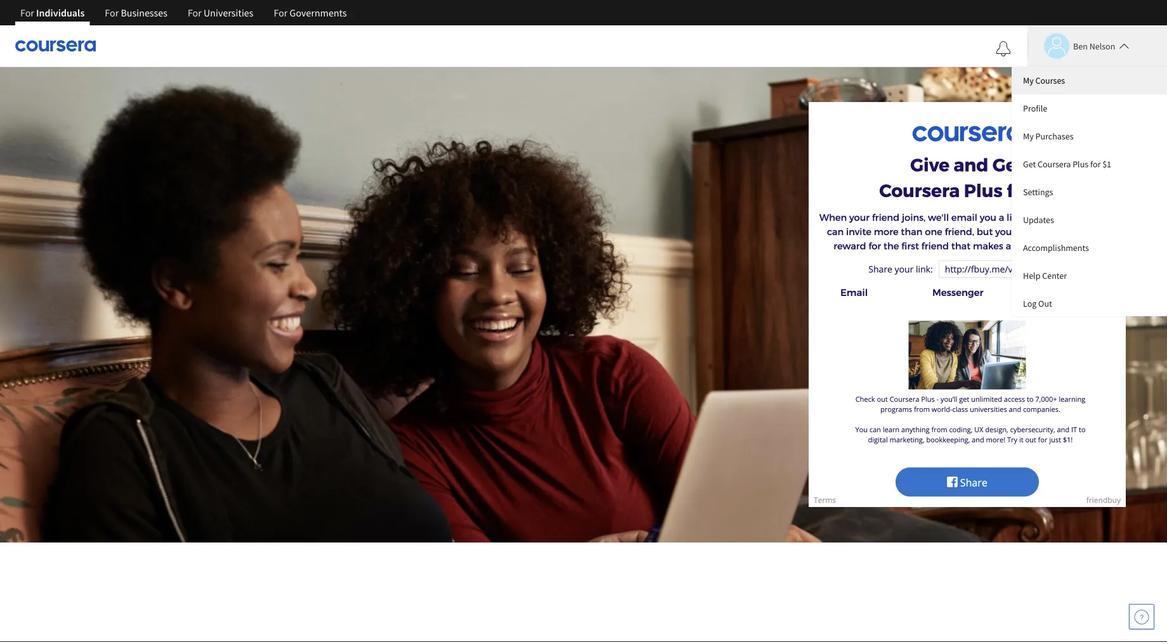 Task type: vqa. For each thing, say whether or not it's contained in the screenshot.
Updates
yes



Task type: locate. For each thing, give the bounding box(es) containing it.
my left purchases
[[1024, 131, 1034, 142]]

for for individuals
[[20, 6, 34, 19]]

center
[[1043, 270, 1068, 282]]

accomplishments link
[[1012, 234, 1168, 262]]

for left businesses
[[105, 6, 119, 19]]

my
[[1024, 75, 1034, 86], [1024, 131, 1034, 142]]

my purchases link
[[1012, 122, 1168, 150]]

my courses
[[1024, 75, 1066, 86]]

plus
[[1073, 159, 1089, 170]]

my left courses
[[1024, 75, 1034, 86]]

2 my from the top
[[1024, 131, 1034, 142]]

for left individuals
[[20, 6, 34, 19]]

4 for from the left
[[274, 6, 288, 19]]

for left governments
[[274, 6, 288, 19]]

updates link
[[1012, 206, 1168, 234]]

profile
[[1024, 103, 1048, 114]]

get
[[1024, 159, 1037, 170]]

2 for from the left
[[105, 6, 119, 19]]

log out
[[1024, 298, 1053, 310]]

3 for from the left
[[188, 6, 202, 19]]

ben
[[1074, 40, 1088, 52]]

governments
[[290, 6, 347, 19]]

get coursera plus for $1
[[1024, 159, 1112, 170]]

for
[[20, 6, 34, 19], [105, 6, 119, 19], [188, 6, 202, 19], [274, 6, 288, 19]]

1 vertical spatial my
[[1024, 131, 1034, 142]]

for for governments
[[274, 6, 288, 19]]

help center link
[[1012, 262, 1168, 290]]

0 vertical spatial my
[[1024, 75, 1034, 86]]

1 my from the top
[[1024, 75, 1034, 86]]

banner navigation
[[10, 0, 357, 35]]

my for my purchases
[[1024, 131, 1034, 142]]

out
[[1039, 298, 1053, 310]]

for individuals
[[20, 6, 85, 19]]

courses
[[1036, 75, 1066, 86]]

1 for from the left
[[20, 6, 34, 19]]

show notifications image
[[996, 41, 1012, 56]]

for left universities
[[188, 6, 202, 19]]

ben nelson
[[1074, 40, 1116, 52]]

ben nelson button
[[1028, 33, 1130, 59]]



Task type: describe. For each thing, give the bounding box(es) containing it.
log out button
[[1012, 290, 1168, 317]]

for businesses
[[105, 6, 168, 19]]

help center
[[1024, 270, 1068, 282]]

coursera image
[[15, 36, 96, 56]]

settings link
[[1012, 178, 1168, 206]]

for governments
[[274, 6, 347, 19]]

individuals
[[36, 6, 85, 19]]

coursera
[[1038, 159, 1072, 170]]

for for universities
[[188, 6, 202, 19]]

for universities
[[188, 6, 254, 19]]

my purchases
[[1024, 131, 1074, 142]]

my for my courses
[[1024, 75, 1034, 86]]

for for businesses
[[105, 6, 119, 19]]

log
[[1024, 298, 1037, 310]]

profile link
[[1012, 95, 1168, 122]]

get coursera plus for $1 link
[[1012, 150, 1168, 178]]

accomplishments
[[1024, 242, 1090, 254]]

purchases
[[1036, 131, 1074, 142]]

nelson
[[1090, 40, 1116, 52]]

$1
[[1103, 159, 1112, 170]]

businesses
[[121, 6, 168, 19]]

for
[[1091, 159, 1101, 170]]

help
[[1024, 270, 1041, 282]]

ben nelson menu
[[1012, 67, 1168, 317]]

settings
[[1024, 187, 1054, 198]]

my courses link
[[1012, 67, 1168, 95]]

updates
[[1024, 215, 1055, 226]]

universities
[[204, 6, 254, 19]]

help center image
[[1135, 610, 1150, 625]]



